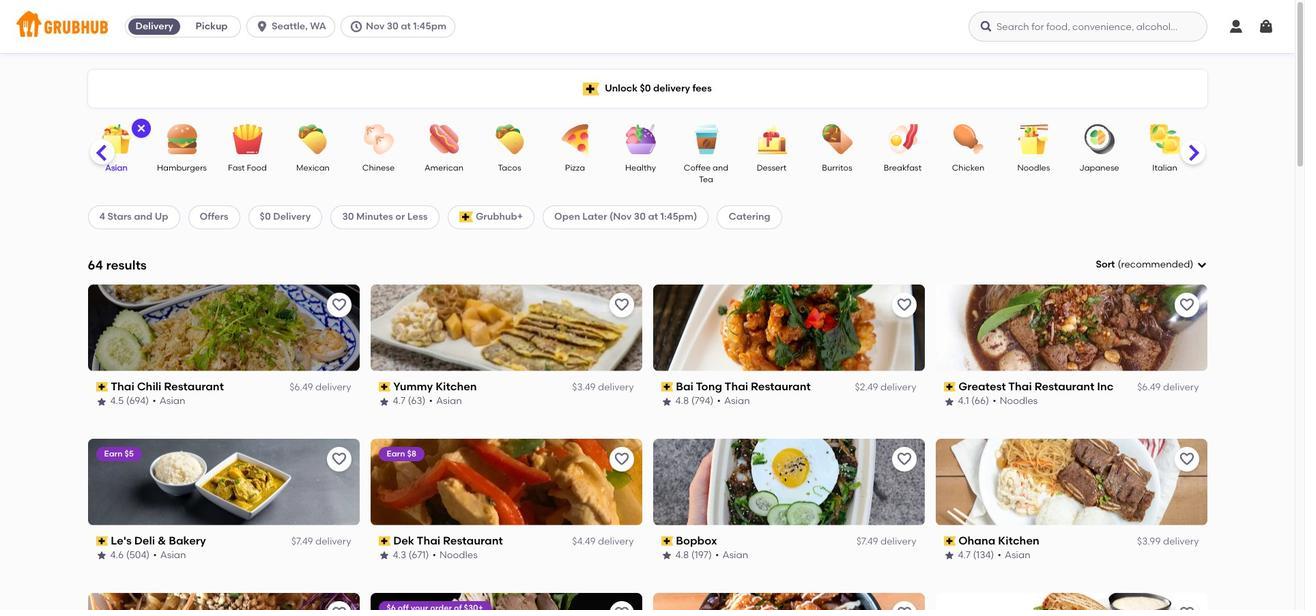Task type: describe. For each thing, give the bounding box(es) containing it.
$2.49 delivery
[[855, 382, 917, 393]]

$4.49
[[572, 536, 596, 548]]

seattle, wa
[[272, 20, 326, 32]]

$3.99
[[1138, 536, 1161, 548]]

unlock $0 delivery fees
[[605, 83, 712, 94]]

grubhub plus flag logo image for unlock $0 delivery fees
[[583, 82, 600, 95]]

4.8 for bai tong thai restaurant
[[676, 396, 689, 407]]

main navigation navigation
[[0, 0, 1295, 53]]

sort
[[1096, 259, 1116, 270]]

save this restaurant image for bopbox
[[896, 451, 913, 468]]

tacos
[[498, 163, 521, 173]]

save this restaurant button for greatest thai restaurant inc logo
[[1175, 293, 1200, 317]]

kitchen for yummy kitchen
[[436, 380, 477, 393]]

asian for bopbox
[[723, 550, 749, 562]]

le's deli & bakery logo image
[[88, 439, 360, 526]]

star icon image for dek thai restaurant
[[379, 551, 390, 562]]

italian
[[1153, 163, 1178, 173]]

0 horizontal spatial 30
[[342, 211, 354, 223]]

noodles for dek thai restaurant
[[440, 550, 478, 562]]

the chopped leaf logo image
[[936, 593, 1208, 611]]

open later (nov 30 at 1:45pm)
[[555, 211, 698, 223]]

yummy
[[393, 380, 433, 393]]

coffee and tea
[[684, 163, 729, 185]]

asian down asian image
[[105, 163, 128, 173]]

• for bopbox
[[716, 550, 719, 562]]

64
[[88, 257, 103, 273]]

• asian for thai chili restaurant
[[152, 396, 185, 407]]

later
[[583, 211, 608, 223]]

save this restaurant button for bopbox logo
[[892, 447, 917, 472]]

(197)
[[692, 550, 712, 562]]

dek thai restaurant  logo image
[[370, 439, 642, 526]]

restaurant for dek thai restaurant
[[443, 534, 503, 547]]

bai tong thai restaurant
[[676, 380, 811, 393]]

thai up 4.5
[[111, 380, 134, 393]]

30 minutes or less
[[342, 211, 428, 223]]

tea
[[699, 175, 714, 185]]

results
[[106, 257, 147, 273]]

le's
[[111, 534, 132, 547]]

• for thai chili restaurant
[[152, 396, 156, 407]]

subscription pass image left bopbox
[[661, 537, 673, 546]]

• noodles for dek
[[433, 550, 478, 562]]

nov 30 at 1:45pm button
[[341, 16, 461, 38]]

subscription pass image for dek
[[379, 537, 391, 546]]

• asian for ohana kitchen
[[998, 550, 1031, 562]]

star icon image for le's deli & bakery
[[96, 551, 107, 562]]

dessert image
[[748, 124, 796, 154]]

thai up (671)
[[417, 534, 441, 547]]

chinese
[[363, 163, 395, 173]]

thai right 'greatest'
[[1009, 380, 1033, 393]]

at inside button
[[401, 20, 411, 32]]

sort ( recommended )
[[1096, 259, 1194, 270]]

restaurant down bai tong thai restaurant logo
[[751, 380, 811, 393]]

save this restaurant image for greatest thai restaurant inc
[[1179, 297, 1195, 313]]

1 horizontal spatial delivery
[[273, 211, 311, 223]]

4.6 (504)
[[110, 550, 150, 562]]

catering
[[729, 211, 771, 223]]

breakfast image
[[879, 124, 927, 154]]

• for greatest thai restaurant inc
[[993, 396, 997, 407]]

bopbox
[[676, 534, 717, 547]]

(66)
[[972, 396, 990, 407]]

delivery for thai chili restaurant
[[315, 382, 351, 393]]

$8
[[407, 449, 417, 459]]

subscription pass image for ohana kitchen
[[944, 537, 956, 546]]

asian for thai chili restaurant
[[160, 396, 185, 407]]

dessert
[[757, 163, 787, 173]]

• for yummy kitchen
[[429, 396, 433, 407]]

grubhub+
[[476, 211, 523, 223]]

asian for yummy kitchen
[[436, 396, 462, 407]]

nov 30 at 1:45pm
[[366, 20, 447, 32]]

$0 delivery
[[260, 211, 311, 223]]

earn $8
[[387, 449, 417, 459]]

wa
[[310, 20, 326, 32]]

save this restaurant button for 'thai chili restaurant logo'
[[327, 293, 351, 317]]

fast food
[[228, 163, 267, 173]]

• for ohana kitchen
[[998, 550, 1002, 562]]

delivery for bopbox
[[881, 536, 917, 548]]

open
[[555, 211, 580, 223]]

ohana kitchen logo image
[[936, 439, 1208, 526]]

asian for bai tong thai restaurant
[[725, 396, 750, 407]]

bopbox logo image
[[653, 439, 925, 526]]

healthy image
[[617, 124, 665, 154]]

30 inside button
[[387, 20, 399, 32]]

)
[[1191, 259, 1194, 270]]

unlock
[[605, 83, 638, 94]]

svg image
[[980, 20, 994, 33]]

chili
[[137, 380, 161, 393]]

burritos
[[822, 163, 853, 173]]

burritos image
[[814, 124, 861, 154]]

• asian for le's deli & bakery
[[153, 550, 186, 562]]

$3.99 delivery
[[1138, 536, 1200, 548]]

subscription pass image for le's
[[96, 537, 108, 546]]

$7.49 delivery for bopbox
[[857, 536, 917, 548]]

tacos image
[[486, 124, 534, 154]]

$5
[[125, 449, 134, 459]]

thai chili restaurant
[[111, 380, 224, 393]]

$7.49 delivery for le's deli & bakery
[[291, 536, 351, 548]]

noodles for greatest thai restaurant inc
[[1000, 396, 1038, 407]]

delivery for le's deli & bakery
[[315, 536, 351, 548]]

save this restaurant button for ting tong thai cafe logo
[[327, 601, 351, 611]]

pizza
[[565, 163, 585, 173]]

stars
[[108, 211, 132, 223]]

4
[[99, 211, 105, 223]]

earn for le's
[[104, 449, 123, 459]]

save this restaurant button for bai tong thai restaurant logo
[[892, 293, 917, 317]]

delivery for ohana kitchen
[[1164, 536, 1200, 548]]

mexican image
[[289, 124, 337, 154]]

4.7 (134)
[[958, 550, 995, 562]]

pickup button
[[183, 16, 240, 38]]

$3.49 delivery
[[572, 382, 634, 393]]

greatest
[[959, 380, 1006, 393]]

inc
[[1098, 380, 1114, 393]]

svg image inside nov 30 at 1:45pm button
[[350, 20, 363, 33]]

breakfast
[[884, 163, 922, 173]]

star icon image for greatest thai restaurant inc
[[944, 396, 955, 407]]

kitchen for ohana kitchen
[[999, 534, 1040, 547]]

1:45pm)
[[661, 211, 698, 223]]

asian image
[[93, 124, 140, 154]]

american image
[[420, 124, 468, 154]]

delivery for dek thai restaurant
[[598, 536, 634, 548]]

save this restaurant image for bai tong thai restaurant logo
[[896, 297, 913, 313]]

fast
[[228, 163, 245, 173]]

1 vertical spatial at
[[648, 211, 658, 223]]

chinese image
[[355, 124, 403, 154]]

deli
[[134, 534, 155, 547]]

4.6
[[110, 550, 124, 562]]

• for dek thai restaurant
[[433, 550, 436, 562]]

0 horizontal spatial and
[[134, 211, 153, 223]]

$7.49 for bopbox
[[857, 536, 879, 548]]

4.8 (197)
[[676, 550, 712, 562]]

4.8 (794)
[[676, 396, 714, 407]]

restaurant for thai chili restaurant
[[164, 380, 224, 393]]

or
[[396, 211, 405, 223]]

seattle, wa button
[[247, 16, 341, 38]]

american
[[425, 163, 464, 173]]



Task type: vqa. For each thing, say whether or not it's contained in the screenshot.
Greatest Thai Restaurant Inc logo 'Save this restaurant' button
yes



Task type: locate. For each thing, give the bounding box(es) containing it.
0 horizontal spatial delivery
[[136, 20, 173, 32]]

ohana
[[959, 534, 996, 547]]

star icon image left 4.1 on the bottom right of the page
[[944, 396, 955, 407]]

kitchen right ohana
[[999, 534, 1040, 547]]

4.7 (63)
[[393, 396, 426, 407]]

$0
[[640, 83, 651, 94], [260, 211, 271, 223]]

• asian down &
[[153, 550, 186, 562]]

up
[[155, 211, 168, 223]]

• asian
[[152, 396, 185, 407], [429, 396, 462, 407], [717, 396, 750, 407], [153, 550, 186, 562], [716, 550, 749, 562], [998, 550, 1031, 562]]

1 vertical spatial noodles
[[1000, 396, 1038, 407]]

chicken
[[952, 163, 985, 173]]

mexican
[[296, 163, 330, 173]]

and up tea
[[713, 163, 729, 173]]

0 horizontal spatial at
[[401, 20, 411, 32]]

4.1
[[958, 396, 970, 407]]

$3.49
[[572, 382, 596, 393]]

0 horizontal spatial $7.49
[[291, 536, 313, 548]]

• asian for yummy kitchen
[[429, 396, 462, 407]]

asian right (197)
[[723, 550, 749, 562]]

• down ohana kitchen
[[998, 550, 1002, 562]]

0 vertical spatial and
[[713, 163, 729, 173]]

30 right (nov
[[634, 211, 646, 223]]

thai chili restaurant logo image
[[88, 285, 360, 371]]

0 vertical spatial at
[[401, 20, 411, 32]]

save this restaurant button for arashi ramen logo
[[892, 601, 917, 611]]

asian down yummy kitchen
[[436, 396, 462, 407]]

0 horizontal spatial grubhub plus flag logo image
[[459, 212, 473, 223]]

Search for food, convenience, alcohol... search field
[[969, 12, 1208, 42]]

grubhub plus flag logo image left the grubhub+
[[459, 212, 473, 223]]

0 horizontal spatial kitchen
[[436, 380, 477, 393]]

0 vertical spatial 4.7
[[393, 396, 406, 407]]

• right (197)
[[716, 550, 719, 562]]

4.1 (66)
[[958, 396, 990, 407]]

star icon image
[[96, 396, 107, 407], [379, 396, 390, 407], [661, 396, 672, 407], [944, 396, 955, 407], [96, 551, 107, 562], [379, 551, 390, 562], [661, 551, 672, 562], [944, 551, 955, 562]]

tong
[[696, 380, 723, 393]]

(134)
[[973, 550, 995, 562]]

noodles down greatest thai restaurant inc
[[1000, 396, 1038, 407]]

1 horizontal spatial $0
[[640, 83, 651, 94]]

64 results
[[88, 257, 147, 273]]

2 $6.49 from the left
[[1138, 382, 1161, 393]]

• noodles for greatest
[[993, 396, 1038, 407]]

4.8 left (197)
[[676, 550, 689, 562]]

1 earn from the left
[[104, 449, 123, 459]]

ting tong thai cafe logo image
[[88, 593, 360, 611]]

star icon image left 4.7 (134) on the right bottom
[[944, 551, 955, 562]]

• noodles
[[993, 396, 1038, 407], [433, 550, 478, 562]]

earn left $8
[[387, 449, 405, 459]]

$6.49 for thai chili restaurant
[[290, 382, 313, 393]]

2 $6.49 delivery from the left
[[1138, 382, 1200, 393]]

star icon image for bopbox
[[661, 551, 672, 562]]

subscription pass image for bai
[[661, 382, 673, 392]]

2 $7.49 delivery from the left
[[857, 536, 917, 548]]

restaurant right chili at bottom
[[164, 380, 224, 393]]

1 vertical spatial $0
[[260, 211, 271, 223]]

coffee and tea image
[[683, 124, 730, 154]]

(694)
[[126, 396, 149, 407]]

save this restaurant button for "ohana kitchen logo" in the right of the page
[[1175, 447, 1200, 472]]

$7.49 delivery
[[291, 536, 351, 548], [857, 536, 917, 548]]

recommended
[[1122, 259, 1191, 270]]

$0 right unlock
[[640, 83, 651, 94]]

0 vertical spatial kitchen
[[436, 380, 477, 393]]

arashi ramen logo image
[[653, 593, 925, 611]]

asian
[[105, 163, 128, 173], [160, 396, 185, 407], [436, 396, 462, 407], [725, 396, 750, 407], [160, 550, 186, 562], [723, 550, 749, 562], [1005, 550, 1031, 562]]

$6.49 delivery
[[290, 382, 351, 393], [1138, 382, 1200, 393]]

star icon image for ohana kitchen
[[944, 551, 955, 562]]

subscription pass image
[[96, 382, 108, 392], [661, 382, 673, 392], [96, 537, 108, 546], [379, 537, 391, 546], [661, 537, 673, 546]]

0 horizontal spatial $0
[[260, 211, 271, 223]]

japanese image
[[1076, 124, 1124, 154]]

$6.49 delivery for greatest thai restaurant inc
[[1138, 382, 1200, 393]]

2 4.8 from the top
[[676, 550, 689, 562]]

noodles image
[[1010, 124, 1058, 154]]

• for le's deli & bakery
[[153, 550, 157, 562]]

&
[[158, 534, 166, 547]]

$4.49 delivery
[[572, 536, 634, 548]]

and left up
[[134, 211, 153, 223]]

kitchen
[[436, 380, 477, 393], [999, 534, 1040, 547]]

subscription pass image left chili at bottom
[[96, 382, 108, 392]]

dek thai restaurant
[[393, 534, 503, 547]]

1 vertical spatial and
[[134, 211, 153, 223]]

0 horizontal spatial • noodles
[[433, 550, 478, 562]]

4.7 for yummy kitchen
[[393, 396, 406, 407]]

asian down thai chili restaurant
[[160, 396, 185, 407]]

1 horizontal spatial $6.49 delivery
[[1138, 382, 1200, 393]]

1 vertical spatial • noodles
[[433, 550, 478, 562]]

0 vertical spatial grubhub plus flag logo image
[[583, 82, 600, 95]]

• asian for bopbox
[[716, 550, 749, 562]]

healthy
[[626, 163, 656, 173]]

grubhub plus flag logo image
[[583, 82, 600, 95], [459, 212, 473, 223]]

1 vertical spatial 4.7
[[958, 550, 971, 562]]

star icon image left 4.7 (63)
[[379, 396, 390, 407]]

save this restaurant image for ting tong thai cafe logo
[[331, 605, 347, 611]]

restaurant down dek thai restaurant  logo
[[443, 534, 503, 547]]

subscription pass image left 'greatest'
[[944, 382, 956, 392]]

0 horizontal spatial $7.49 delivery
[[291, 536, 351, 548]]

delivery left the pickup
[[136, 20, 173, 32]]

delivery
[[136, 20, 173, 32], [273, 211, 311, 223]]

2 horizontal spatial 30
[[634, 211, 646, 223]]

4.8 for bopbox
[[676, 550, 689, 562]]

$7.49 for le's deli & bakery
[[291, 536, 313, 548]]

asian down "bai tong thai restaurant"
[[725, 396, 750, 407]]

pickup
[[196, 20, 228, 32]]

thai right tong
[[725, 380, 749, 393]]

noodles down noodles image
[[1018, 163, 1051, 173]]

1 horizontal spatial at
[[648, 211, 658, 223]]

4.5
[[110, 396, 124, 407]]

0 horizontal spatial earn
[[104, 449, 123, 459]]

le's deli & bakery
[[111, 534, 206, 547]]

(nov
[[610, 211, 632, 223]]

minutes
[[357, 211, 393, 223]]

star icon image left 4.8 (794)
[[661, 396, 672, 407]]

0 vertical spatial • noodles
[[993, 396, 1038, 407]]

delivery inside button
[[136, 20, 173, 32]]

0 vertical spatial noodles
[[1018, 163, 1051, 173]]

chicken image
[[945, 124, 993, 154]]

1 vertical spatial grubhub plus flag logo image
[[459, 212, 473, 223]]

italian image
[[1141, 124, 1189, 154]]

1 $7.49 delivery from the left
[[291, 536, 351, 548]]

star icon image left 4.3
[[379, 551, 390, 562]]

ohana kitchen
[[959, 534, 1040, 547]]

30
[[387, 20, 399, 32], [342, 211, 354, 223], [634, 211, 646, 223]]

asian down ohana kitchen
[[1005, 550, 1031, 562]]

1 horizontal spatial 30
[[387, 20, 399, 32]]

pizza image
[[551, 124, 599, 154]]

food
[[247, 163, 267, 173]]

subscription pass image
[[379, 382, 391, 392], [944, 382, 956, 392], [944, 537, 956, 546]]

1 horizontal spatial $7.49
[[857, 536, 879, 548]]

1 horizontal spatial $7.49 delivery
[[857, 536, 917, 548]]

less
[[408, 211, 428, 223]]

(
[[1118, 259, 1122, 270]]

1 $7.49 from the left
[[291, 536, 313, 548]]

$2.49
[[855, 382, 879, 393]]

delivery for yummy kitchen
[[598, 382, 634, 393]]

star icon image for bai tong thai restaurant
[[661, 396, 672, 407]]

save this restaurant image for "ohana kitchen logo" in the right of the page
[[1179, 451, 1195, 468]]

0 vertical spatial delivery
[[136, 20, 173, 32]]

fast food image
[[224, 124, 271, 154]]

svg image inside seattle, wa button
[[255, 20, 269, 33]]

4.7 left (63)
[[393, 396, 406, 407]]

0 horizontal spatial $6.49 delivery
[[290, 382, 351, 393]]

save this restaurant image for yummy kitchen logo
[[614, 297, 630, 313]]

yummy kitchen logo image
[[370, 285, 642, 371]]

• for bai tong thai restaurant
[[717, 396, 721, 407]]

1 horizontal spatial grubhub plus flag logo image
[[583, 82, 600, 95]]

greatest thai restaurant inc
[[959, 380, 1114, 393]]

2 $7.49 from the left
[[857, 536, 879, 548]]

4.8 down bai
[[676, 396, 689, 407]]

offers
[[200, 211, 229, 223]]

4.5 (694)
[[110, 396, 149, 407]]

star icon image for thai chili restaurant
[[96, 396, 107, 407]]

1 horizontal spatial earn
[[387, 449, 405, 459]]

and
[[713, 163, 729, 173], [134, 211, 153, 223]]

earn for dek
[[387, 449, 405, 459]]

4.7
[[393, 396, 406, 407], [958, 550, 971, 562]]

earn $5
[[104, 449, 134, 459]]

save this restaurant button for the chopped leaf logo
[[1175, 601, 1200, 611]]

earn left $5 at left bottom
[[104, 449, 123, 459]]

1 vertical spatial delivery
[[273, 211, 311, 223]]

bai tong thai restaurant logo image
[[653, 285, 925, 371]]

vinason pho & grill logo image
[[370, 593, 642, 611]]

$7.49
[[291, 536, 313, 548], [857, 536, 879, 548]]

at left 1:45pm
[[401, 20, 411, 32]]

(794)
[[692, 396, 714, 407]]

• asian down yummy kitchen
[[429, 396, 462, 407]]

1 $6.49 delivery from the left
[[290, 382, 351, 393]]

star icon image left 4.6
[[96, 551, 107, 562]]

earn
[[104, 449, 123, 459], [387, 449, 405, 459]]

$6.49 for greatest thai restaurant inc
[[1138, 382, 1161, 393]]

0 vertical spatial $0
[[640, 83, 651, 94]]

and inside coffee and tea
[[713, 163, 729, 173]]

• asian right (197)
[[716, 550, 749, 562]]

0 vertical spatial 4.8
[[676, 396, 689, 407]]

asian for le's deli & bakery
[[160, 550, 186, 562]]

dek
[[393, 534, 415, 547]]

kitchen right 'yummy'
[[436, 380, 477, 393]]

1 vertical spatial 4.8
[[676, 550, 689, 562]]

save this restaurant image
[[331, 297, 347, 313], [1179, 297, 1195, 313], [331, 451, 347, 468], [896, 451, 913, 468], [1179, 605, 1195, 611]]

0 horizontal spatial 4.7
[[393, 396, 406, 407]]

bai
[[676, 380, 694, 393]]

hamburgers image
[[158, 124, 206, 154]]

1 horizontal spatial $6.49
[[1138, 382, 1161, 393]]

$0 down the food
[[260, 211, 271, 223]]

restaurant left inc
[[1035, 380, 1095, 393]]

fees
[[693, 83, 712, 94]]

(504)
[[126, 550, 150, 562]]

save this restaurant image
[[614, 297, 630, 313], [896, 297, 913, 313], [614, 451, 630, 468], [1179, 451, 1195, 468], [331, 605, 347, 611], [614, 605, 630, 611], [896, 605, 913, 611]]

30 right nov in the top of the page
[[387, 20, 399, 32]]

subscription pass image left 'yummy'
[[379, 382, 391, 392]]

4.3 (671)
[[393, 550, 429, 562]]

delivery down mexican
[[273, 211, 311, 223]]

asian for ohana kitchen
[[1005, 550, 1031, 562]]

• asian down thai chili restaurant
[[152, 396, 185, 407]]

• right (794)
[[717, 396, 721, 407]]

restaurant for greatest thai restaurant inc
[[1035, 380, 1095, 393]]

$6.49
[[290, 382, 313, 393], [1138, 382, 1161, 393]]

save this restaurant button
[[327, 293, 351, 317], [610, 293, 634, 317], [892, 293, 917, 317], [1175, 293, 1200, 317], [327, 447, 351, 472], [610, 447, 634, 472], [892, 447, 917, 472], [1175, 447, 1200, 472], [327, 601, 351, 611], [610, 601, 634, 611], [892, 601, 917, 611], [1175, 601, 1200, 611]]

subscription pass image left bai
[[661, 382, 673, 392]]

svg image
[[1229, 18, 1245, 35], [1259, 18, 1275, 35], [255, 20, 269, 33], [350, 20, 363, 33], [136, 123, 146, 134], [1197, 260, 1208, 271]]

• right (63)
[[429, 396, 433, 407]]

delivery for greatest thai restaurant inc
[[1164, 382, 1200, 393]]

4 stars and up
[[99, 211, 168, 223]]

subscription pass image left dek
[[379, 537, 391, 546]]

yummy kitchen
[[393, 380, 477, 393]]

noodles down dek thai restaurant
[[440, 550, 478, 562]]

star icon image left 4.8 (197)
[[661, 551, 672, 562]]

30 left the minutes
[[342, 211, 354, 223]]

2 earn from the left
[[387, 449, 405, 459]]

1:45pm
[[413, 20, 447, 32]]

japanese
[[1080, 163, 1120, 173]]

1 horizontal spatial and
[[713, 163, 729, 173]]

0 horizontal spatial $6.49
[[290, 382, 313, 393]]

delivery
[[654, 83, 690, 94], [315, 382, 351, 393], [598, 382, 634, 393], [881, 382, 917, 393], [1164, 382, 1200, 393], [315, 536, 351, 548], [598, 536, 634, 548], [881, 536, 917, 548], [1164, 536, 1200, 548]]

hamburgers
[[157, 163, 207, 173]]

subscription pass image left ohana
[[944, 537, 956, 546]]

• noodles down dek thai restaurant
[[433, 550, 478, 562]]

• down le's deli & bakery in the left of the page
[[153, 550, 157, 562]]

grubhub plus flag logo image for grubhub+
[[459, 212, 473, 223]]

1 horizontal spatial kitchen
[[999, 534, 1040, 547]]

(671)
[[409, 550, 429, 562]]

subscription pass image for thai
[[96, 382, 108, 392]]

subscription pass image for yummy kitchen
[[379, 382, 391, 392]]

bakery
[[169, 534, 206, 547]]

• asian down ohana kitchen
[[998, 550, 1031, 562]]

restaurant
[[164, 380, 224, 393], [751, 380, 811, 393], [1035, 380, 1095, 393], [443, 534, 503, 547]]

$6.49 delivery for thai chili restaurant
[[290, 382, 351, 393]]

grubhub plus flag logo image left unlock
[[583, 82, 600, 95]]

• asian for bai tong thai restaurant
[[717, 396, 750, 407]]

1 horizontal spatial • noodles
[[993, 396, 1038, 407]]

delivery button
[[126, 16, 183, 38]]

None field
[[1096, 258, 1208, 272]]

greatest thai restaurant inc logo image
[[936, 285, 1208, 371]]

save this restaurant image for arashi ramen logo
[[896, 605, 913, 611]]

star icon image for yummy kitchen
[[379, 396, 390, 407]]

1 horizontal spatial 4.7
[[958, 550, 971, 562]]

1 $6.49 from the left
[[290, 382, 313, 393]]

none field containing sort
[[1096, 258, 1208, 272]]

• right (66)
[[993, 396, 997, 407]]

subscription pass image left 'le's'
[[96, 537, 108, 546]]

• noodles down greatest thai restaurant inc
[[993, 396, 1038, 407]]

1 vertical spatial kitchen
[[999, 534, 1040, 547]]

save this restaurant button for yummy kitchen logo
[[610, 293, 634, 317]]

• right (671)
[[433, 550, 436, 562]]

1 4.8 from the top
[[676, 396, 689, 407]]

save this restaurant image for thai chili restaurant
[[331, 297, 347, 313]]

subscription pass image for greatest thai restaurant inc
[[944, 382, 956, 392]]

• asian down "bai tong thai restaurant"
[[717, 396, 750, 407]]

2 vertical spatial noodles
[[440, 550, 478, 562]]

at left 1:45pm)
[[648, 211, 658, 223]]

delivery for bai tong thai restaurant
[[881, 382, 917, 393]]

asian down &
[[160, 550, 186, 562]]

(63)
[[408, 396, 426, 407]]

nov
[[366, 20, 385, 32]]

4.7 left (134) at the right of the page
[[958, 550, 971, 562]]

• down chili at bottom
[[152, 396, 156, 407]]

star icon image left 4.5
[[96, 396, 107, 407]]

4.7 for ohana kitchen
[[958, 550, 971, 562]]



